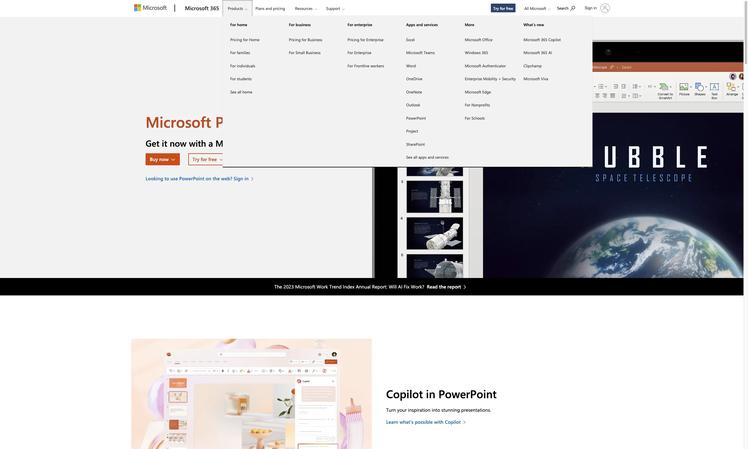 Task type: locate. For each thing, give the bounding box(es) containing it.
0 vertical spatial see
[[230, 89, 236, 94]]

for left the families
[[230, 50, 236, 55]]

students
[[237, 76, 252, 81]]

ai down microsoft 365 copilot link
[[548, 50, 552, 55]]

sign right search search field
[[585, 6, 593, 10]]

learn
[[386, 419, 398, 425]]

try for free for try for free dropdown button on the top of the page
[[193, 156, 217, 162]]

sign right web?
[[234, 175, 243, 182]]

search button
[[555, 1, 578, 14]]

microsoft teams
[[406, 50, 435, 55]]

try up looking to use powerpoint on the web? sign in at the left
[[193, 156, 199, 162]]

1 vertical spatial all
[[413, 155, 417, 160]]

free inside try for free dropdown button
[[208, 156, 217, 162]]

1 horizontal spatial try
[[493, 6, 499, 11]]

2 horizontal spatial and
[[428, 155, 434, 160]]

with down turn your inspiration into stunning presentations.
[[434, 419, 444, 425]]

1 vertical spatial and
[[416, 22, 423, 27]]

for up for enterprise
[[360, 37, 365, 42]]

home up pricing for home
[[237, 22, 247, 27]]

read the report link
[[427, 283, 469, 291]]

pricing
[[230, 37, 242, 42], [289, 37, 301, 42], [348, 37, 359, 42]]

try for free down a
[[193, 156, 217, 162]]

0 vertical spatial enterprise
[[366, 37, 384, 42]]

1 horizontal spatial in
[[426, 387, 435, 401]]

and right apps
[[416, 22, 423, 27]]

1 horizontal spatial and
[[416, 22, 423, 27]]

for left individuals
[[230, 63, 236, 68]]

0 vertical spatial ai
[[548, 50, 552, 55]]

copilot up microsoft 365 ai link
[[548, 37, 561, 42]]

try for free up more heading at the top
[[493, 6, 513, 11]]

try for try for free link
[[493, 6, 499, 11]]

pricing inside for business element
[[289, 37, 301, 42]]

for inside for individuals link
[[230, 63, 236, 68]]

see
[[230, 89, 236, 94], [406, 155, 412, 160]]

0 horizontal spatial and
[[266, 6, 272, 11]]

1 vertical spatial with
[[434, 419, 444, 425]]

see left 'apps'
[[406, 155, 412, 160]]

pricing up small
[[289, 37, 301, 42]]

pricing for business link
[[282, 33, 340, 46]]

microsoft edge link
[[458, 85, 516, 98]]

0 horizontal spatial free
[[208, 156, 217, 162]]

1 pricing from the left
[[230, 37, 242, 42]]

microsoft office
[[465, 37, 493, 42]]

for left nonprofits
[[465, 102, 470, 107]]

for nonprofits link
[[458, 98, 516, 111]]

for inside for students link
[[230, 76, 236, 81]]

try for free button
[[188, 153, 228, 165]]

for for for business
[[289, 22, 295, 27]]

copilot up "your"
[[386, 387, 423, 401]]

for business
[[289, 22, 311, 27]]

try up more heading at the top
[[493, 6, 499, 11]]

1 horizontal spatial pricing
[[289, 37, 301, 42]]

microsoft
[[185, 5, 209, 12], [530, 6, 546, 11], [465, 37, 481, 42], [524, 37, 540, 42], [406, 50, 423, 55], [524, 50, 540, 55], [465, 63, 481, 68], [524, 76, 540, 81], [465, 89, 481, 94], [146, 112, 211, 132], [215, 137, 253, 149], [295, 284, 315, 290]]

windows 365
[[465, 50, 488, 55]]

more
[[465, 22, 474, 27]]

microsoft inside the apps and services element
[[406, 50, 423, 55]]

work?
[[411, 284, 424, 290]]

2 vertical spatial in
[[426, 387, 435, 401]]

3 pricing from the left
[[348, 37, 359, 42]]

2 vertical spatial copilot
[[445, 419, 461, 425]]

the right on
[[213, 175, 220, 182]]

1 horizontal spatial all
[[413, 155, 417, 160]]

try
[[493, 6, 499, 11], [193, 156, 199, 162]]

for for for students
[[230, 76, 236, 81]]

products
[[228, 6, 243, 11]]

2 vertical spatial and
[[428, 155, 434, 160]]

support
[[326, 6, 340, 11]]

new
[[537, 22, 544, 27]]

report
[[447, 284, 461, 290]]

0 vertical spatial free
[[506, 6, 513, 11]]

sign in link
[[581, 1, 612, 15]]

now right it
[[170, 137, 187, 149]]

pricing inside the for home element
[[230, 37, 242, 42]]

365 for microsoft 365
[[210, 5, 219, 12]]

and right plans
[[266, 6, 272, 11]]

1 vertical spatial copilot
[[386, 387, 423, 401]]

looking
[[146, 175, 163, 182]]

microsoft powerpoint
[[146, 112, 294, 132]]

microsoft for microsoft teams
[[406, 50, 423, 55]]

for inside for home heading
[[230, 22, 236, 27]]

and right 'apps'
[[428, 155, 434, 160]]

for left business
[[289, 22, 295, 27]]

inspiration
[[408, 407, 430, 413]]

enterprise up the for enterprise link
[[366, 37, 384, 42]]

for down products
[[230, 22, 236, 27]]

0 vertical spatial all
[[237, 89, 241, 94]]

2 vertical spatial enterprise
[[465, 76, 482, 81]]

see all home
[[230, 89, 252, 94]]

with for a
[[189, 137, 206, 149]]

for for for enterprise
[[348, 50, 353, 55]]

try for free inside dropdown button
[[193, 156, 217, 162]]

resources
[[295, 6, 313, 11]]

1 vertical spatial now
[[159, 156, 169, 162]]

for business element
[[282, 33, 340, 59]]

in right web?
[[245, 175, 249, 182]]

and inside heading
[[416, 22, 423, 27]]

2 horizontal spatial copilot
[[548, 37, 561, 42]]

plans and pricing
[[256, 6, 285, 11]]

all down for students
[[237, 89, 241, 94]]

enterprise up microsoft edge
[[465, 76, 482, 81]]

microsoft for microsoft powerpoint
[[146, 112, 211, 132]]

services down sharepoint link
[[435, 155, 449, 160]]

1 horizontal spatial free
[[506, 6, 513, 11]]

for schools link
[[458, 111, 516, 125]]

copilot down stunning
[[445, 419, 461, 425]]

with left a
[[189, 137, 206, 149]]

0 vertical spatial copilot
[[548, 37, 561, 42]]

0 vertical spatial business
[[308, 37, 322, 42]]

1 vertical spatial enterprise
[[354, 50, 371, 55]]

for
[[230, 22, 236, 27], [289, 22, 295, 27], [348, 22, 353, 27], [230, 50, 236, 55], [289, 50, 294, 55], [348, 50, 353, 55], [230, 63, 236, 68], [348, 63, 353, 68], [230, 76, 236, 81], [465, 102, 470, 107], [465, 115, 470, 120]]

for left enterprise
[[348, 22, 353, 27]]

0 vertical spatial try
[[493, 6, 499, 11]]

business for for small business
[[306, 50, 321, 55]]

pricing for home
[[230, 37, 260, 42]]

microsoft inside dropdown button
[[530, 6, 546, 11]]

0 vertical spatial and
[[266, 6, 272, 11]]

0 vertical spatial home
[[237, 22, 247, 27]]

see all apps and services
[[406, 155, 449, 160]]

powerpoint link
[[399, 111, 458, 125]]

in right search search field
[[594, 6, 597, 10]]

products button
[[223, 0, 252, 16]]

all
[[237, 89, 241, 94], [413, 155, 417, 160]]

onenote
[[406, 89, 422, 94]]

for left small
[[289, 50, 294, 55]]

all inside the for home element
[[237, 89, 241, 94]]

see down for students
[[230, 89, 236, 94]]

business right small
[[306, 50, 321, 55]]

1 vertical spatial the
[[439, 284, 446, 290]]

0 horizontal spatial pricing
[[230, 37, 242, 42]]

pricing for pricing for home
[[230, 37, 242, 42]]

free left all
[[506, 6, 513, 11]]

1 horizontal spatial now
[[170, 137, 187, 149]]

1 vertical spatial in
[[245, 175, 249, 182]]

free
[[506, 6, 513, 11], [208, 156, 217, 162]]

powerpoint up presentations.
[[439, 387, 497, 401]]

buy now button
[[146, 153, 180, 165]]

0 horizontal spatial now
[[159, 156, 169, 162]]

in for sign in
[[594, 6, 597, 10]]

Search search field
[[554, 1, 581, 14]]

for inside for enterprise heading
[[348, 22, 353, 27]]

for up looking to use powerpoint on the web? sign in link
[[201, 156, 207, 162]]

ai left fix at the bottom
[[398, 284, 402, 290]]

1 horizontal spatial ai
[[548, 50, 552, 55]]

1 horizontal spatial the
[[439, 284, 446, 290]]

for frontline workers
[[348, 63, 384, 68]]

windows 365 link
[[458, 46, 516, 59]]

1 horizontal spatial with
[[434, 419, 444, 425]]

free inside try for free link
[[506, 6, 513, 11]]

plans and pricing link
[[253, 0, 288, 15]]

onedrive link
[[399, 72, 458, 85]]

for home element
[[223, 33, 282, 98]]

for down pricing for enterprise
[[348, 50, 353, 55]]

0 vertical spatial with
[[189, 137, 206, 149]]

for enterprise element
[[340, 33, 399, 72]]

for inside for nonprofits link
[[465, 102, 470, 107]]

for inside "for schools" link
[[465, 115, 470, 120]]

try for free for try for free link
[[493, 6, 513, 11]]

trend
[[329, 284, 342, 290]]

now
[[170, 137, 187, 149], [159, 156, 169, 162]]

for for for enterprise
[[360, 37, 365, 42]]

free down a
[[208, 156, 217, 162]]

try inside dropdown button
[[193, 156, 199, 162]]

subscription.
[[273, 137, 323, 149]]

0 horizontal spatial try
[[193, 156, 199, 162]]

0 horizontal spatial sign
[[234, 175, 243, 182]]

1 vertical spatial try for free
[[193, 156, 217, 162]]

for up for small business
[[302, 37, 307, 42]]

0 vertical spatial sign
[[585, 6, 593, 10]]

for schools
[[465, 115, 485, 120]]

0 horizontal spatial with
[[189, 137, 206, 149]]

microsoft authenticator
[[465, 63, 506, 68]]

device screen showing a presentation open in powerpoint image
[[372, 17, 744, 278]]

powerpoint
[[215, 112, 294, 132], [406, 115, 426, 120], [179, 175, 204, 182], [439, 387, 497, 401]]

0 vertical spatial in
[[594, 6, 597, 10]]

for left frontline at the left
[[348, 63, 353, 68]]

ai inside what's new element
[[548, 50, 552, 55]]

now right the 'buy'
[[159, 156, 169, 162]]

see inside the apps and services element
[[406, 155, 412, 160]]

pricing for pricing for business
[[289, 37, 301, 42]]

in
[[594, 6, 597, 10], [245, 175, 249, 182], [426, 387, 435, 401]]

microsoft 365 copilot
[[524, 37, 561, 42]]

home
[[249, 37, 260, 42]]

0 vertical spatial services
[[424, 22, 438, 27]]

apps and services heading
[[399, 16, 458, 33]]

powerpoint down outlook at the right top of the page
[[406, 115, 426, 120]]

1 horizontal spatial sign
[[585, 6, 593, 10]]

for left students
[[230, 76, 236, 81]]

all inside the apps and services element
[[413, 155, 417, 160]]

2 horizontal spatial pricing
[[348, 37, 359, 42]]

pricing inside for enterprise element
[[348, 37, 359, 42]]

365 inside "link"
[[482, 50, 488, 55]]

1 horizontal spatial see
[[406, 155, 412, 160]]

0 horizontal spatial see
[[230, 89, 236, 94]]

copilot
[[548, 37, 561, 42], [386, 387, 423, 401], [445, 419, 461, 425]]

for left home
[[243, 37, 248, 42]]

1 vertical spatial see
[[406, 155, 412, 160]]

for individuals
[[230, 63, 255, 68]]

for inside for families "link"
[[230, 50, 236, 55]]

microsoft for microsoft office
[[465, 37, 481, 42]]

a
[[209, 137, 213, 149]]

pricing up for enterprise
[[348, 37, 359, 42]]

microsoft inside "link"
[[185, 5, 209, 12]]

all left 'apps'
[[413, 155, 417, 160]]

1 vertical spatial free
[[208, 156, 217, 162]]

for
[[500, 6, 505, 11], [243, 37, 248, 42], [302, 37, 307, 42], [360, 37, 365, 42], [201, 156, 207, 162]]

2 horizontal spatial in
[[594, 6, 597, 10]]

1 horizontal spatial try for free
[[493, 6, 513, 11]]

for inside for frontline workers link
[[348, 63, 353, 68]]

for inside for small business link
[[289, 50, 294, 55]]

for up more heading at the top
[[500, 6, 505, 11]]

0 horizontal spatial all
[[237, 89, 241, 94]]

the right read
[[439, 284, 446, 290]]

0 vertical spatial the
[[213, 175, 220, 182]]

excel
[[406, 37, 415, 42]]

edge
[[482, 89, 491, 94]]

365 for microsoft 365 ai
[[541, 50, 547, 55]]

1 vertical spatial try
[[193, 156, 199, 162]]

sign in
[[585, 6, 597, 10]]

office
[[482, 37, 493, 42]]

in up into at the bottom
[[426, 387, 435, 401]]

for left schools
[[465, 115, 470, 120]]

for inside the for business heading
[[289, 22, 295, 27]]

for inside the for enterprise link
[[348, 50, 353, 55]]

1 horizontal spatial copilot
[[445, 419, 461, 425]]

presentations.
[[461, 407, 491, 413]]

0 horizontal spatial try for free
[[193, 156, 217, 162]]

your
[[397, 407, 407, 413]]

support button
[[321, 0, 349, 16]]

enterprise
[[366, 37, 384, 42], [354, 50, 371, 55], [465, 76, 482, 81]]

plans
[[256, 6, 265, 11]]

microsoft for microsoft viva
[[524, 76, 540, 81]]

microsoft 365 link
[[182, 0, 222, 17]]

and for apps
[[416, 22, 423, 27]]

business up for small business link
[[308, 37, 322, 42]]

report:
[[372, 284, 387, 290]]

turn your inspiration into stunning presentations.
[[386, 407, 491, 413]]

enterprise up frontline at the left
[[354, 50, 371, 55]]

see inside the for home element
[[230, 89, 236, 94]]

home down students
[[242, 89, 252, 94]]

pricing up for families
[[230, 37, 242, 42]]

365 inside "link"
[[210, 5, 219, 12]]

2 pricing from the left
[[289, 37, 301, 42]]

365
[[210, 5, 219, 12], [541, 37, 547, 42], [482, 50, 488, 55], [541, 50, 547, 55], [256, 137, 270, 149]]

learn what's possible with copilot link
[[386, 419, 469, 426]]

the
[[213, 175, 220, 182], [439, 284, 446, 290]]

0 vertical spatial now
[[170, 137, 187, 149]]

with
[[189, 137, 206, 149], [434, 419, 444, 425]]

microsoft 365 copilot link
[[516, 33, 575, 46]]

0 horizontal spatial ai
[[398, 284, 402, 290]]

0 vertical spatial try for free
[[493, 6, 513, 11]]

try for free link
[[491, 3, 516, 13]]

services up excel link
[[424, 22, 438, 27]]

1 vertical spatial business
[[306, 50, 321, 55]]

1 vertical spatial services
[[435, 155, 449, 160]]



Task type: describe. For each thing, give the bounding box(es) containing it.
all microsoft button
[[520, 0, 554, 16]]

web?
[[221, 175, 232, 182]]

possible
[[415, 419, 433, 425]]

clipchamp
[[524, 63, 542, 68]]

for home
[[230, 22, 247, 27]]

windows
[[465, 50, 481, 55]]

business
[[296, 22, 311, 27]]

what's
[[400, 419, 414, 425]]

more heading
[[458, 16, 516, 33]]

microsoft 365
[[185, 5, 219, 12]]

outlook link
[[399, 98, 458, 111]]

enterprise inside more element
[[465, 76, 482, 81]]

on
[[206, 175, 211, 182]]

the
[[274, 284, 282, 290]]

microsoft office link
[[458, 33, 516, 46]]

see for see all home
[[230, 89, 236, 94]]

what's new heading
[[516, 16, 575, 33]]

copilot in powerpoint
[[386, 387, 497, 401]]

microsoft for microsoft authenticator
[[465, 63, 481, 68]]

for enterprise heading
[[340, 16, 399, 33]]

for home heading
[[223, 16, 282, 33]]

read
[[427, 284, 438, 290]]

microsoft for microsoft 365 ai
[[524, 50, 540, 55]]

onedrive
[[406, 76, 422, 81]]

learn what's possible with copilot
[[386, 419, 461, 425]]

for enterprise
[[348, 22, 372, 27]]

in for copilot in powerpoint
[[426, 387, 435, 401]]

resources button
[[290, 0, 322, 16]]

and for plans
[[266, 6, 272, 11]]

onenote link
[[399, 85, 458, 98]]

search
[[557, 5, 569, 11]]

get
[[146, 137, 159, 149]]

0 horizontal spatial in
[[245, 175, 249, 182]]

365 for windows 365
[[482, 50, 488, 55]]

powerpoint up get it now with a microsoft 365 subscription.
[[215, 112, 294, 132]]

buy now
[[150, 156, 169, 162]]

microsoft edge
[[465, 89, 491, 94]]

project
[[406, 128, 418, 134]]

turn
[[386, 407, 396, 413]]

for for for home
[[230, 22, 236, 27]]

annual
[[356, 284, 371, 290]]

enterprise
[[354, 22, 372, 27]]

+
[[498, 76, 501, 81]]

for students link
[[223, 72, 282, 85]]

0 horizontal spatial copilot
[[386, 387, 423, 401]]

for students
[[230, 76, 252, 81]]

what's new
[[524, 22, 544, 27]]

1 vertical spatial home
[[242, 89, 252, 94]]

pricing for pricing for enterprise
[[348, 37, 359, 42]]

1 vertical spatial ai
[[398, 284, 402, 290]]

what's new element
[[516, 33, 575, 85]]

microsoft teams link
[[399, 46, 458, 59]]

work
[[317, 284, 328, 290]]

microsoft 365 ai
[[524, 50, 552, 55]]

home inside heading
[[237, 22, 247, 27]]

free for try for free dropdown button on the top of the page
[[208, 156, 217, 162]]

copilot inside learn what's possible with copilot link
[[445, 419, 461, 425]]

microsoft viva link
[[516, 72, 575, 85]]

2023
[[283, 284, 294, 290]]

word link
[[399, 59, 458, 72]]

services inside heading
[[424, 22, 438, 27]]

for for for home
[[243, 37, 248, 42]]

powerpoint inside the apps and services element
[[406, 115, 426, 120]]

1 vertical spatial sign
[[234, 175, 243, 182]]

teams
[[424, 50, 435, 55]]

all for home
[[237, 89, 241, 94]]

for for for nonprofits
[[465, 102, 470, 107]]

outlook
[[406, 102, 420, 107]]

microsoft authenticator link
[[458, 59, 516, 72]]

families
[[237, 50, 250, 55]]

for for for frontline workers
[[348, 63, 353, 68]]

apps and services
[[406, 22, 438, 27]]

for for for families
[[230, 50, 236, 55]]

free for try for free link
[[506, 6, 513, 11]]

pricing for home link
[[223, 33, 282, 46]]

0 horizontal spatial the
[[213, 175, 220, 182]]

microsoft image
[[134, 4, 167, 11]]

copilot inside microsoft 365 copilot link
[[548, 37, 561, 42]]

clipchamp link
[[516, 59, 575, 72]]

workers
[[371, 63, 384, 68]]

get it now with a microsoft 365 subscription.
[[146, 137, 323, 149]]

buy
[[150, 156, 158, 162]]

for small business
[[289, 50, 321, 55]]

all for apps
[[413, 155, 417, 160]]

fix
[[404, 284, 410, 290]]

microsoft 365 ai link
[[516, 46, 575, 59]]

365 for microsoft 365 copilot
[[541, 37, 547, 42]]

microsoft for microsoft 365
[[185, 5, 209, 12]]

it
[[162, 137, 167, 149]]

project link
[[399, 125, 458, 138]]

for for for small business
[[289, 50, 294, 55]]

for families link
[[223, 46, 282, 59]]

for business heading
[[282, 16, 340, 33]]

nonprofits
[[472, 102, 490, 107]]

to
[[165, 175, 169, 182]]

with for copilot
[[434, 419, 444, 425]]

microsoft viva
[[524, 76, 548, 81]]

apps
[[406, 22, 415, 27]]

into
[[432, 407, 440, 413]]

now inside dropdown button
[[159, 156, 169, 162]]

pricing for enterprise link
[[340, 33, 399, 46]]

powerpoint left on
[[179, 175, 204, 182]]

microsoft for microsoft edge
[[465, 89, 481, 94]]

try for try for free dropdown button on the top of the page
[[193, 156, 199, 162]]

pricing
[[273, 6, 285, 11]]

authenticator
[[482, 63, 506, 68]]

schools
[[472, 115, 485, 120]]

see all apps and services link
[[399, 151, 458, 164]]

more element
[[458, 33, 516, 125]]

apps and services element
[[399, 33, 458, 164]]

business for pricing for business
[[308, 37, 322, 42]]

see for see all apps and services
[[406, 155, 412, 160]]

sharepoint link
[[399, 138, 458, 151]]

for for for schools
[[465, 115, 470, 120]]

for for for individuals
[[230, 63, 236, 68]]

microsoft for microsoft 365 copilot
[[524, 37, 540, 42]]

for for for business
[[302, 37, 307, 42]]

for inside dropdown button
[[201, 156, 207, 162]]

mobility
[[483, 76, 497, 81]]

for for for enterprise
[[348, 22, 353, 27]]

all
[[524, 6, 529, 11]]

frontline
[[354, 63, 369, 68]]

index
[[343, 284, 355, 290]]

for frontline workers link
[[340, 59, 399, 72]]



Task type: vqa. For each thing, say whether or not it's contained in the screenshot.
the Buy now element
no



